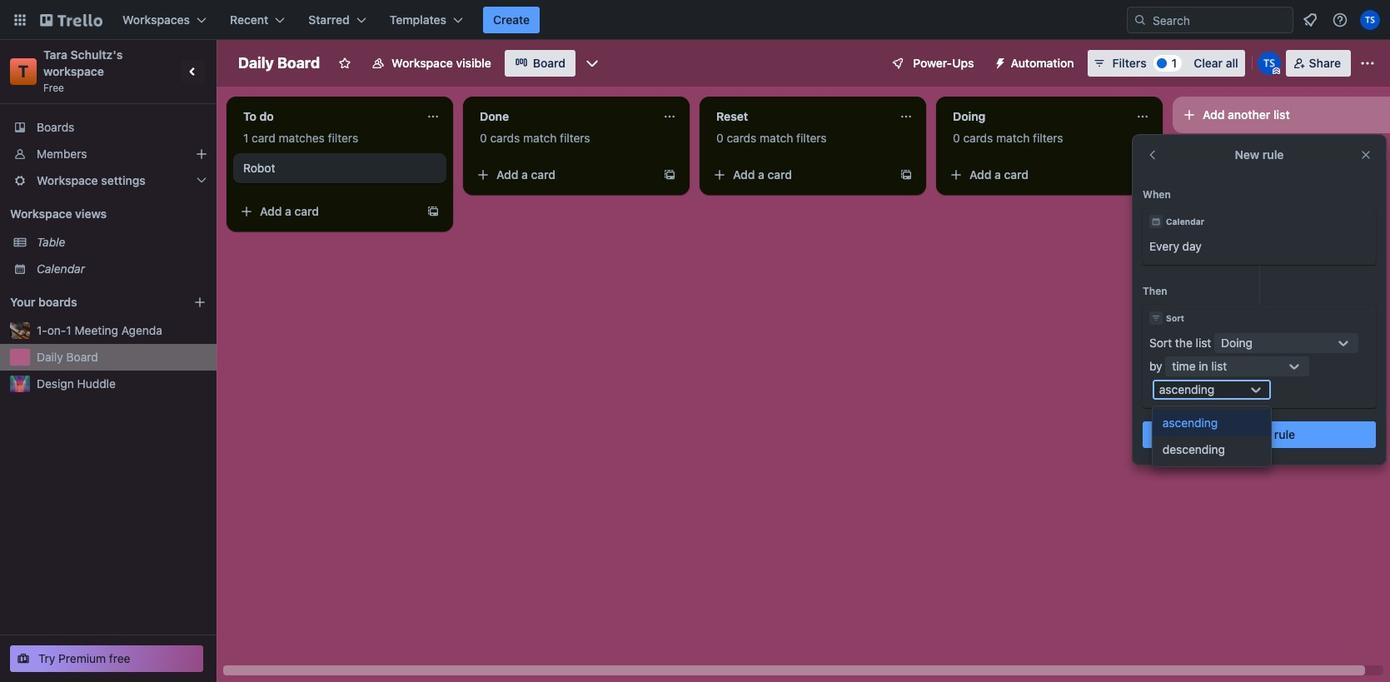 Task type: locate. For each thing, give the bounding box(es) containing it.
add right create from template… icon
[[970, 167, 992, 182]]

workspace inside button
[[392, 56, 453, 70]]

list inside button
[[1274, 107, 1290, 122]]

daily board down recent popup button
[[238, 54, 320, 72]]

0 cards match filters down done text box
[[480, 131, 590, 145]]

automation
[[1011, 56, 1074, 70]]

0 vertical spatial doing
[[953, 109, 986, 123]]

filters down the doing text box
[[1033, 131, 1064, 145]]

board left customize views image
[[533, 56, 566, 70]]

0 horizontal spatial 1
[[66, 323, 71, 337]]

card for done
[[531, 167, 556, 182]]

workspace up the table
[[10, 207, 72, 221]]

day
[[1183, 239, 1202, 253]]

filters
[[328, 131, 358, 145], [560, 131, 590, 145], [797, 131, 827, 145], [1033, 131, 1064, 145]]

1 horizontal spatial doing
[[1222, 336, 1253, 350]]

workspace
[[43, 64, 104, 78]]

2 horizontal spatial 0
[[953, 131, 960, 145]]

calendar up day
[[1166, 217, 1205, 227]]

this member is an admin of this board. image
[[1273, 67, 1280, 75]]

list right the
[[1196, 336, 1212, 350]]

all
[[1226, 56, 1239, 70]]

sort
[[1166, 313, 1185, 323], [1150, 336, 1172, 350]]

add a card down the doing text box
[[970, 167, 1029, 182]]

0 horizontal spatial calendar
[[37, 262, 85, 276]]

0 vertical spatial workspace
[[392, 56, 453, 70]]

workspace settings
[[37, 173, 146, 187]]

3 0 cards match filters from the left
[[953, 131, 1064, 145]]

a down robot link
[[285, 204, 292, 218]]

workspace inside dropdown button
[[37, 173, 98, 187]]

design huddle
[[37, 377, 116, 391]]

match for doing
[[997, 131, 1030, 145]]

add new rule
[[1224, 427, 1296, 442]]

create from template… image for 0 cards match filters
[[663, 168, 677, 182]]

1-
[[37, 323, 47, 337]]

add a card button down the doing text box
[[943, 162, 1130, 188]]

1 horizontal spatial 1
[[243, 131, 249, 145]]

try premium free
[[38, 652, 130, 666]]

1 vertical spatial create from template… image
[[427, 205, 440, 218]]

board left the star or unstar board image
[[277, 54, 320, 72]]

card down reset text box
[[768, 167, 792, 182]]

table
[[37, 235, 65, 249]]

a down done text box
[[522, 167, 528, 182]]

1 for 1 card matches filters
[[243, 131, 249, 145]]

card down do
[[252, 131, 276, 145]]

1 horizontal spatial daily board
[[238, 54, 320, 72]]

2 horizontal spatial 1
[[1172, 56, 1177, 70]]

create from template… image
[[663, 168, 677, 182], [427, 205, 440, 218]]

the
[[1176, 336, 1193, 350]]

match down the doing text box
[[997, 131, 1030, 145]]

your boards
[[10, 295, 77, 309]]

3 match from the left
[[997, 131, 1030, 145]]

match for done
[[523, 131, 557, 145]]

2 filters from the left
[[560, 131, 590, 145]]

add board image
[[193, 296, 207, 309]]

0 down 'ups'
[[953, 131, 960, 145]]

templates button
[[380, 7, 473, 33]]

power-ups button
[[880, 50, 984, 77]]

1 vertical spatial 1
[[243, 131, 249, 145]]

visible
[[456, 56, 491, 70]]

by
[[1150, 359, 1163, 373]]

1 0 cards match filters from the left
[[480, 131, 590, 145]]

add a card button down done text box
[[470, 162, 657, 188]]

add a card
[[497, 167, 556, 182], [733, 167, 792, 182], [970, 167, 1029, 182], [260, 204, 319, 218]]

card for reset
[[768, 167, 792, 182]]

a down reset text box
[[758, 167, 765, 182]]

4 filters from the left
[[1033, 131, 1064, 145]]

add left another
[[1203, 107, 1225, 122]]

1 cards from the left
[[490, 131, 520, 145]]

add a card button down reset text box
[[707, 162, 893, 188]]

your boards with 3 items element
[[10, 292, 168, 312]]

0 vertical spatial sort
[[1166, 313, 1185, 323]]

1 vertical spatial sort
[[1150, 336, 1172, 350]]

0
[[480, 131, 487, 145], [717, 131, 724, 145], [953, 131, 960, 145]]

calendar down the table
[[37, 262, 85, 276]]

add a card button for done
[[470, 162, 657, 188]]

members link
[[0, 141, 217, 167]]

daily
[[238, 54, 274, 72], [37, 350, 63, 364]]

1 vertical spatial workspace
[[37, 173, 98, 187]]

0 down 'reset'
[[717, 131, 724, 145]]

add a card down robot
[[260, 204, 319, 218]]

board
[[277, 54, 320, 72], [533, 56, 566, 70], [66, 350, 98, 364]]

1 vertical spatial calendar
[[37, 262, 85, 276]]

0 horizontal spatial 0 cards match filters
[[480, 131, 590, 145]]

board up design huddle
[[66, 350, 98, 364]]

0 cards match filters down reset text box
[[717, 131, 827, 145]]

list
[[1274, 107, 1290, 122], [1196, 336, 1212, 350], [1212, 359, 1227, 373]]

0 vertical spatial rule
[[1263, 147, 1284, 162]]

1 horizontal spatial daily
[[238, 54, 274, 72]]

3 0 from the left
[[953, 131, 960, 145]]

doing up time in list
[[1222, 336, 1253, 350]]

filters down to do text field
[[328, 131, 358, 145]]

0 horizontal spatial daily
[[37, 350, 63, 364]]

add a card button
[[470, 162, 657, 188], [707, 162, 893, 188], [943, 162, 1130, 188], [233, 198, 420, 225]]

2 horizontal spatial cards
[[963, 131, 993, 145]]

workspace down members
[[37, 173, 98, 187]]

0 vertical spatial daily board
[[238, 54, 320, 72]]

cards down 'reset'
[[727, 131, 757, 145]]

daily board inside board name "text box"
[[238, 54, 320, 72]]

card
[[252, 131, 276, 145], [531, 167, 556, 182], [768, 167, 792, 182], [1004, 167, 1029, 182], [295, 204, 319, 218]]

free
[[43, 82, 64, 94]]

2 0 from the left
[[717, 131, 724, 145]]

2 vertical spatial list
[[1212, 359, 1227, 373]]

1 vertical spatial rule
[[1275, 427, 1296, 442]]

1 horizontal spatial 0 cards match filters
[[717, 131, 827, 145]]

starred
[[309, 12, 350, 27]]

2 horizontal spatial match
[[997, 131, 1030, 145]]

meeting
[[75, 323, 118, 337]]

0 cards match filters for done
[[480, 131, 590, 145]]

workspace
[[392, 56, 453, 70], [37, 173, 98, 187], [10, 207, 72, 221]]

2 match from the left
[[760, 131, 793, 145]]

0 horizontal spatial cards
[[490, 131, 520, 145]]

0 horizontal spatial create from template… image
[[427, 205, 440, 218]]

daily board
[[238, 54, 320, 72], [37, 350, 98, 364]]

add new rule button
[[1143, 422, 1376, 448]]

cards down the doing text box
[[963, 131, 993, 145]]

ups
[[952, 56, 974, 70]]

descending
[[1163, 442, 1226, 457]]

1-on-1 meeting agenda
[[37, 323, 162, 337]]

new rule
[[1235, 147, 1284, 162]]

2 cards from the left
[[727, 131, 757, 145]]

share
[[1309, 56, 1341, 70]]

list for sort the list
[[1196, 336, 1212, 350]]

workspace down templates dropdown button
[[392, 56, 453, 70]]

1 vertical spatial daily board
[[37, 350, 98, 364]]

2 horizontal spatial board
[[533, 56, 566, 70]]

1 down the to
[[243, 131, 249, 145]]

daily down recent popup button
[[238, 54, 274, 72]]

1 0 from the left
[[480, 131, 487, 145]]

list right another
[[1274, 107, 1290, 122]]

daily board up design huddle
[[37, 350, 98, 364]]

rule inside add new rule button
[[1275, 427, 1296, 442]]

doing down 'ups'
[[953, 109, 986, 123]]

filters down reset text box
[[797, 131, 827, 145]]

agenda
[[121, 323, 162, 337]]

cards down done
[[490, 131, 520, 145]]

search image
[[1134, 13, 1147, 27]]

add down done
[[497, 167, 519, 182]]

cards for doing
[[963, 131, 993, 145]]

a
[[522, 167, 528, 182], [758, 167, 765, 182], [995, 167, 1001, 182], [285, 204, 292, 218]]

create from template… image
[[900, 168, 913, 182]]

0 down done
[[480, 131, 487, 145]]

3 cards from the left
[[963, 131, 993, 145]]

ascending down time
[[1160, 382, 1215, 397]]

1 horizontal spatial cards
[[727, 131, 757, 145]]

doing
[[953, 109, 986, 123], [1222, 336, 1253, 350]]

0 cards match filters
[[480, 131, 590, 145], [717, 131, 827, 145], [953, 131, 1064, 145]]

sort the list
[[1150, 336, 1212, 350]]

3 filters from the left
[[797, 131, 827, 145]]

card down done text box
[[531, 167, 556, 182]]

2 horizontal spatial 0 cards match filters
[[953, 131, 1064, 145]]

0 vertical spatial create from template… image
[[663, 168, 677, 182]]

back to home image
[[40, 7, 102, 33]]

match down done text box
[[523, 131, 557, 145]]

2 vertical spatial workspace
[[10, 207, 72, 221]]

1 vertical spatial doing
[[1222, 336, 1253, 350]]

0 horizontal spatial match
[[523, 131, 557, 145]]

1 right 1-
[[66, 323, 71, 337]]

0 vertical spatial calendar
[[1166, 217, 1205, 227]]

add down 'reset'
[[733, 167, 755, 182]]

match
[[523, 131, 557, 145], [760, 131, 793, 145], [997, 131, 1030, 145]]

add down robot
[[260, 204, 282, 218]]

huddle
[[77, 377, 116, 391]]

sort up the "sort the list"
[[1166, 313, 1185, 323]]

0 vertical spatial daily
[[238, 54, 274, 72]]

0 vertical spatial 1
[[1172, 56, 1177, 70]]

1 vertical spatial list
[[1196, 336, 1212, 350]]

workspace visible
[[392, 56, 491, 70]]

add inside add another list button
[[1203, 107, 1225, 122]]

2 vertical spatial 1
[[66, 323, 71, 337]]

Doing text field
[[943, 103, 1126, 130]]

time in list
[[1173, 359, 1227, 373]]

add a card down done
[[497, 167, 556, 182]]

add a card down 'reset'
[[733, 167, 792, 182]]

1 left clear
[[1172, 56, 1177, 70]]

filters down done text box
[[560, 131, 590, 145]]

filters for to do
[[328, 131, 358, 145]]

0 cards match filters for reset
[[717, 131, 827, 145]]

free
[[109, 652, 130, 666]]

1 horizontal spatial 0
[[717, 131, 724, 145]]

calendar link
[[37, 261, 207, 277]]

tara schultz's workspace free
[[43, 47, 126, 94]]

schultz's
[[70, 47, 123, 62]]

0 horizontal spatial doing
[[953, 109, 986, 123]]

0 horizontal spatial 0
[[480, 131, 487, 145]]

power-
[[913, 56, 952, 70]]

1 horizontal spatial create from template… image
[[663, 168, 677, 182]]

daily up design
[[37, 350, 63, 364]]

clear all
[[1194, 56, 1239, 70]]

match down reset text box
[[760, 131, 793, 145]]

1 match from the left
[[523, 131, 557, 145]]

add for 'add a card' button related to to do
[[260, 204, 282, 218]]

add a card button down robot link
[[233, 198, 420, 225]]

calendar inside calendar link
[[37, 262, 85, 276]]

1 horizontal spatial board
[[277, 54, 320, 72]]

add left new
[[1224, 427, 1246, 442]]

a down the doing text box
[[995, 167, 1001, 182]]

sort left the
[[1150, 336, 1172, 350]]

on-
[[47, 323, 66, 337]]

1 horizontal spatial match
[[760, 131, 793, 145]]

card down robot link
[[295, 204, 319, 218]]

sort for sort
[[1166, 313, 1185, 323]]

add for 'add a card' button below the doing text box
[[970, 167, 992, 182]]

ascending up descending
[[1163, 416, 1218, 430]]

Done text field
[[470, 103, 653, 130]]

clear all button
[[1187, 50, 1245, 77]]

0 for doing
[[953, 131, 960, 145]]

0 vertical spatial list
[[1274, 107, 1290, 122]]

filters for done
[[560, 131, 590, 145]]

1 filters from the left
[[328, 131, 358, 145]]

0 for reset
[[717, 131, 724, 145]]

add
[[1203, 107, 1225, 122], [497, 167, 519, 182], [733, 167, 755, 182], [970, 167, 992, 182], [260, 204, 282, 218], [1224, 427, 1246, 442]]

starred button
[[299, 7, 376, 33]]

star or unstar board image
[[338, 57, 352, 70]]

calendar
[[1166, 217, 1205, 227], [37, 262, 85, 276]]

1 card matches filters
[[243, 131, 358, 145]]

2 0 cards match filters from the left
[[717, 131, 827, 145]]

filters
[[1113, 56, 1147, 70]]

0 horizontal spatial board
[[66, 350, 98, 364]]

sm image
[[988, 50, 1011, 73]]

list right in
[[1212, 359, 1227, 373]]

filters for doing
[[1033, 131, 1064, 145]]

done
[[480, 109, 509, 123]]

workspace visible button
[[362, 50, 501, 77]]

views
[[75, 207, 107, 221]]

0 cards match filters down the doing text box
[[953, 131, 1064, 145]]



Task type: vqa. For each thing, say whether or not it's contained in the screenshot.
CARDS corresponding to Doing
yes



Task type: describe. For each thing, give the bounding box(es) containing it.
match for reset
[[760, 131, 793, 145]]

workspaces
[[122, 12, 190, 27]]

add inside add new rule button
[[1224, 427, 1246, 442]]

a for to do
[[285, 204, 292, 218]]

workspace navigation collapse icon image
[[182, 60, 205, 83]]

create
[[493, 12, 530, 27]]

design huddle link
[[37, 376, 207, 392]]

design
[[37, 377, 74, 391]]

automation button
[[988, 50, 1084, 77]]

try premium free button
[[10, 646, 203, 672]]

add a card for reset
[[733, 167, 792, 182]]

to do
[[243, 109, 274, 123]]

your
[[10, 295, 35, 309]]

a for done
[[522, 167, 528, 182]]

another
[[1228, 107, 1271, 122]]

add a card for to do
[[260, 204, 319, 218]]

add another list button
[[1173, 97, 1391, 133]]

board inside board name "text box"
[[277, 54, 320, 72]]

a for reset
[[758, 167, 765, 182]]

templates
[[390, 12, 447, 27]]

0 for done
[[480, 131, 487, 145]]

when
[[1143, 188, 1171, 201]]

0 cards match filters for doing
[[953, 131, 1064, 145]]

boards
[[38, 295, 77, 309]]

add for 'add a card' button for reset
[[733, 167, 755, 182]]

add a card button for reset
[[707, 162, 893, 188]]

add a card for done
[[497, 167, 556, 182]]

1-on-1 meeting agenda link
[[37, 322, 207, 339]]

share button
[[1286, 50, 1351, 77]]

0 notifications image
[[1301, 10, 1321, 30]]

1 for 1
[[1172, 56, 1177, 70]]

robot link
[[243, 160, 437, 177]]

workspace settings button
[[0, 167, 217, 194]]

tara schultz (taraschultz7) image
[[1258, 52, 1281, 75]]

to
[[243, 109, 257, 123]]

doing inside text box
[[953, 109, 986, 123]]

settings
[[101, 173, 146, 187]]

workspace for workspace views
[[10, 207, 72, 221]]

filters for reset
[[797, 131, 827, 145]]

add another list
[[1203, 107, 1290, 122]]

workspace for workspace visible
[[392, 56, 453, 70]]

board inside 'daily board' link
[[66, 350, 98, 364]]

t
[[18, 62, 29, 81]]

recent button
[[220, 7, 295, 33]]

power-ups
[[913, 56, 974, 70]]

then
[[1143, 285, 1168, 297]]

tara
[[43, 47, 67, 62]]

in
[[1199, 359, 1209, 373]]

cards for done
[[490, 131, 520, 145]]

daily inside board name "text box"
[[238, 54, 274, 72]]

1 horizontal spatial calendar
[[1166, 217, 1205, 227]]

reset
[[717, 109, 748, 123]]

Reset text field
[[707, 103, 890, 130]]

try
[[38, 652, 55, 666]]

primary element
[[0, 0, 1391, 40]]

t link
[[10, 58, 37, 85]]

1 vertical spatial ascending
[[1163, 416, 1218, 430]]

list for time in list
[[1212, 359, 1227, 373]]

1 vertical spatial daily
[[37, 350, 63, 364]]

recent
[[230, 12, 269, 27]]

sort for sort the list
[[1150, 336, 1172, 350]]

members
[[37, 147, 87, 161]]

board link
[[505, 50, 576, 77]]

create from template… image for 1 card matches filters
[[427, 205, 440, 218]]

workspaces button
[[112, 7, 217, 33]]

add for 'add a card' button corresponding to done
[[497, 167, 519, 182]]

new
[[1235, 147, 1260, 162]]

0 horizontal spatial daily board
[[37, 350, 98, 364]]

workspace for workspace settings
[[37, 173, 98, 187]]

matches
[[279, 131, 325, 145]]

card down the doing text box
[[1004, 167, 1029, 182]]

customize views image
[[584, 55, 601, 72]]

time
[[1173, 359, 1196, 373]]

daily board link
[[37, 349, 207, 366]]

0 vertical spatial ascending
[[1160, 382, 1215, 397]]

tara schultz's workspace link
[[43, 47, 126, 78]]

new
[[1249, 427, 1272, 442]]

create button
[[483, 7, 540, 33]]

clear
[[1194, 56, 1223, 70]]

list for add another list
[[1274, 107, 1290, 122]]

tara schultz (taraschultz7) image
[[1361, 10, 1381, 30]]

table link
[[37, 234, 207, 251]]

add for add another list button
[[1203, 107, 1225, 122]]

board inside board link
[[533, 56, 566, 70]]

Search field
[[1147, 7, 1293, 32]]

add a card button for to do
[[233, 198, 420, 225]]

Board name text field
[[230, 50, 328, 77]]

premium
[[58, 652, 106, 666]]

To do text field
[[233, 103, 417, 130]]

every day
[[1150, 239, 1202, 253]]

workspace views
[[10, 207, 107, 221]]

boards
[[37, 120, 74, 134]]

robot
[[243, 161, 275, 175]]

open information menu image
[[1332, 12, 1349, 28]]

boards link
[[0, 114, 217, 141]]

every
[[1150, 239, 1180, 253]]

card for to do
[[295, 204, 319, 218]]

cards for reset
[[727, 131, 757, 145]]

show menu image
[[1360, 55, 1376, 72]]

do
[[260, 109, 274, 123]]



